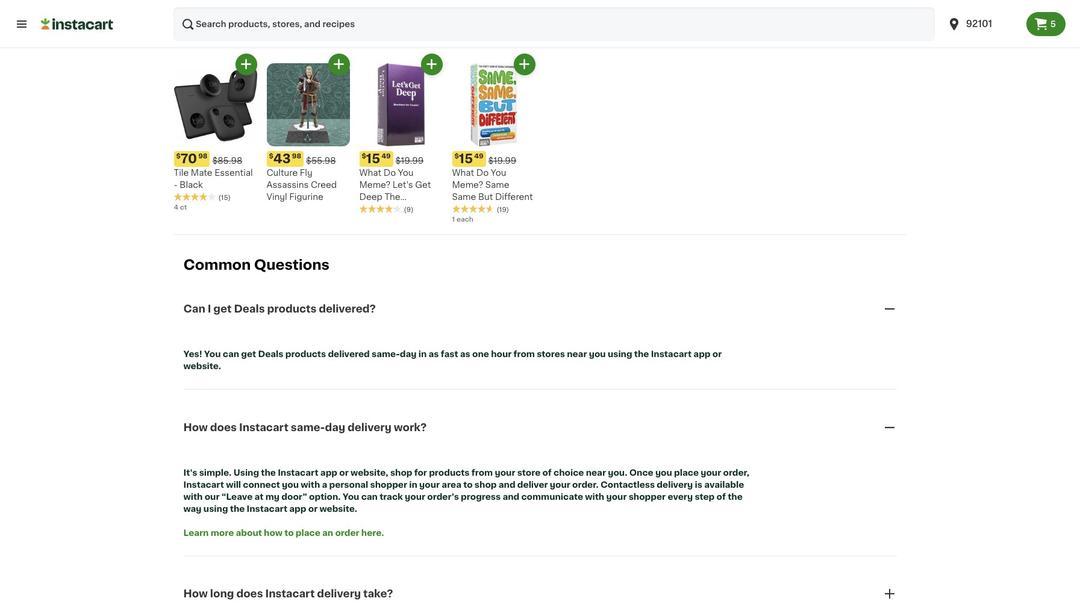 Task type: describe. For each thing, give the bounding box(es) containing it.
tile
[[174, 169, 189, 177]]

is
[[695, 481, 703, 489]]

same- inside the yes! you can get deals products delivered same-day in as fast as one hour from stores near you using the instacart app or website.
[[372, 350, 400, 359]]

day inside dropdown button
[[325, 423, 345, 433]]

in inside the yes! you can get deals products delivered same-day in as fast as one hour from stores near you using the instacart app or website.
[[419, 350, 427, 359]]

you inside 'what do you meme? same same but different'
[[491, 169, 507, 177]]

you inside the yes! you can get deals products delivered same-day in as fast as one hour from stores near you using the instacart app or website.
[[589, 350, 606, 359]]

about
[[236, 529, 262, 537]]

$70.98 original price: $85.98 element
[[174, 151, 257, 167]]

take?
[[364, 590, 393, 599]]

$ 43 98
[[269, 152, 301, 165]]

$ 70 98 $85.98 tile mate essential - black
[[174, 152, 253, 189]]

it's
[[184, 469, 197, 477]]

will
[[226, 481, 241, 489]]

website,
[[351, 469, 389, 477]]

mate
[[191, 169, 213, 177]]

can
[[184, 305, 205, 314]]

order's
[[428, 493, 459, 501]]

connect
[[243, 481, 280, 489]]

1 vertical spatial shop
[[475, 481, 497, 489]]

92101 button
[[940, 7, 1027, 41]]

same- inside dropdown button
[[291, 423, 325, 433]]

0 vertical spatial delivery
[[348, 423, 392, 433]]

43
[[274, 152, 291, 165]]

assassins
[[267, 181, 309, 189]]

i
[[208, 305, 211, 314]]

0 horizontal spatial game
[[360, 241, 385, 249]]

each
[[457, 216, 474, 223]]

common questions
[[184, 258, 330, 272]]

1 vertical spatial or
[[340, 469, 349, 477]]

0 horizontal spatial shopper
[[370, 481, 408, 489]]

using inside it's simple. using the instacart app or website, shop for products from your store of choice near you. once you place your order, instacart will connect you with a personal shopper in your area to shop and deliver your order. contactless delivery is available with our "leave at my door" option. you can track your order's progress and communicate with your shopper every step of the way using the instacart app or website.
[[204, 505, 228, 513]]

creed
[[311, 181, 337, 189]]

0 horizontal spatial with
[[184, 493, 203, 501]]

4
[[174, 204, 179, 211]]

product group containing 43
[[267, 53, 350, 203]]

15 for what do you meme? same same but different
[[459, 152, 473, 165]]

0 horizontal spatial place
[[296, 529, 321, 537]]

3 product group from the left
[[360, 53, 443, 249]]

0 horizontal spatial same
[[452, 193, 476, 201]]

add image for culture fly assassins creed vinyl figurine
[[332, 57, 347, 72]]

essential
[[215, 169, 253, 177]]

from inside it's simple. using the instacart app or website, shop for products from your store of choice near you. once you place your order, instacart will connect you with a personal shopper in your area to shop and deliver your order. contactless delivery is available with our "leave at my door" option. you can track your order's progress and communicate with your shopper every step of the way using the instacart app or website.
[[472, 469, 493, 477]]

it's simple. using the instacart app or website, shop for products from your store of choice near you. once you place your order, instacart will connect you with a personal shopper in your area to shop and deliver your order. contactless delivery is available with our "leave at my door" option. you can track your order's progress and communicate with your shopper every step of the way using the instacart app or website.
[[184, 469, 752, 513]]

49 for same
[[475, 153, 484, 159]]

one
[[473, 350, 489, 359]]

instacart inside the yes! you can get deals products delivered same-day in as fast as one hour from stores near you using the instacart app or website.
[[651, 350, 692, 359]]

full
[[360, 217, 374, 225]]

$ for what do you meme? same same but different
[[455, 153, 459, 159]]

what do you meme? let's get deep the relationship game full of questions for couples card game
[[360, 169, 440, 249]]

0 vertical spatial and
[[499, 481, 516, 489]]

0 vertical spatial game
[[415, 205, 440, 213]]

what for what do you meme? let's get deep the relationship game full of questions for couples card game
[[360, 169, 382, 177]]

1 vertical spatial of
[[543, 469, 552, 477]]

0 horizontal spatial shop
[[391, 469, 413, 477]]

1 vertical spatial you
[[656, 469, 673, 477]]

website. inside the yes! you can get deals products delivered same-day in as fast as one hour from stores near you using the instacart app or website.
[[184, 362, 221, 371]]

long
[[210, 590, 234, 599]]

"leave
[[222, 493, 253, 501]]

common
[[184, 258, 251, 272]]

here.
[[362, 529, 384, 537]]

once
[[630, 469, 654, 477]]

add image for what do you meme? let's get deep the relationship game full of questions for couples card game
[[424, 57, 439, 72]]

$43.98 original price: $55.98 element
[[267, 151, 350, 167]]

92101 button
[[947, 7, 1020, 41]]

2 vertical spatial or
[[308, 505, 318, 513]]

can inside the yes! you can get deals products delivered same-day in as fast as one hour from stores near you using the instacart app or website.
[[223, 350, 239, 359]]

$ 15 49 for what do you meme? let's get deep the relationship game full of questions for couples card game
[[362, 152, 391, 165]]

(19)
[[497, 207, 509, 213]]

let's
[[393, 181, 413, 189]]

figurine
[[290, 193, 324, 201]]

door"
[[282, 493, 307, 501]]

an
[[323, 529, 333, 537]]

vinyl
[[267, 193, 287, 201]]

4 product group from the left
[[452, 53, 536, 225]]

your down the contactless
[[607, 493, 627, 501]]

delivered
[[328, 350, 370, 359]]

contactless
[[601, 481, 655, 489]]

learn
[[184, 529, 209, 537]]

fly
[[300, 169, 313, 177]]

1 each
[[452, 216, 474, 223]]

1 vertical spatial to
[[285, 529, 294, 537]]

learn more about how to place an order here. link
[[184, 529, 384, 537]]

our
[[205, 493, 220, 501]]

-
[[174, 181, 178, 189]]

meme? for deep
[[360, 181, 391, 189]]

stores
[[537, 350, 565, 359]]

2 vertical spatial you
[[282, 481, 299, 489]]

to inside it's simple. using the instacart app or website, shop for products from your store of choice near you. once you place your order, instacart will connect you with a personal shopper in your area to shop and deliver your order. contactless delivery is available with our "leave at my door" option. you can track your order's progress and communicate with your shopper every step of the way using the instacart app or website.
[[464, 481, 473, 489]]

do for let's
[[384, 169, 396, 177]]

work?
[[394, 423, 427, 433]]

add image for what do you meme? same same but different
[[517, 57, 532, 72]]

place inside it's simple. using the instacart app or website, shop for products from your store of choice near you. once you place your order, instacart will connect you with a personal shopper in your area to shop and deliver your order. contactless delivery is available with our "leave at my door" option. you can track your order's progress and communicate with your shopper every step of the way using the instacart app or website.
[[675, 469, 699, 477]]

2 vertical spatial delivery
[[317, 590, 361, 599]]

buy
[[237, 17, 258, 27]]

using
[[234, 469, 259, 477]]

1 vertical spatial questions
[[254, 258, 330, 272]]

delivery inside it's simple. using the instacart app or website, shop for products from your store of choice near you. once you place your order, instacart will connect you with a personal shopper in your area to shop and deliver your order. contactless delivery is available with our "leave at my door" option. you can track your order's progress and communicate with your shopper every step of the way using the instacart app or website.
[[657, 481, 693, 489]]

instacart logo image
[[41, 17, 113, 31]]

products inside dropdown button
[[267, 305, 317, 314]]

personal
[[329, 481, 369, 489]]

simple.
[[199, 469, 232, 477]]

relationship
[[360, 205, 412, 213]]

at
[[255, 493, 264, 501]]

your up "communicate"
[[550, 481, 571, 489]]

$85.98
[[212, 156, 242, 165]]

choice
[[554, 469, 584, 477]]

$19.99 for same
[[489, 156, 517, 165]]

ct
[[180, 204, 187, 211]]

your up is
[[701, 469, 722, 477]]

1 horizontal spatial same
[[486, 181, 510, 189]]

1 vertical spatial does
[[237, 590, 263, 599]]

how long does instacart delivery take?
[[184, 590, 393, 599]]

0 vertical spatial does
[[210, 423, 237, 433]]

$19.99 for let's
[[396, 156, 424, 165]]

culture fly assassins creed vinyl figurine
[[267, 169, 337, 201]]

best
[[210, 17, 234, 27]]

meme? for but
[[452, 181, 484, 189]]

deep
[[360, 193, 383, 201]]

product group containing 70
[[174, 53, 257, 213]]

get inside the yes! you can get deals products delivered same-day in as fast as one hour from stores near you using the instacart app or website.
[[241, 350, 256, 359]]

how for how does instacart same-day delivery work?
[[184, 423, 208, 433]]

deals inside the yes! you can get deals products delivered same-day in as fast as one hour from stores near you using the instacart app or website.
[[258, 350, 284, 359]]

step
[[695, 493, 715, 501]]

fast
[[441, 350, 458, 359]]

day inside the yes! you can get deals products delivered same-day in as fast as one hour from stores near you using the instacart app or website.
[[400, 350, 417, 359]]

for inside it's simple. using the instacart app or website, shop for products from your store of choice near you. once you place your order, instacart will connect you with a personal shopper in your area to shop and deliver your order. contactless delivery is available with our "leave at my door" option. you can track your order's progress and communicate with your shopper every step of the way using the instacart app or website.
[[415, 469, 427, 477]]

yes!
[[184, 350, 202, 359]]

way
[[184, 505, 202, 513]]

order
[[335, 529, 360, 537]]

how for how long does instacart delivery take?
[[184, 590, 208, 599]]

or inside the yes! you can get deals products delivered same-day in as fast as one hour from stores near you using the instacart app or website.
[[713, 350, 722, 359]]

culture
[[267, 169, 298, 177]]

5 button
[[1027, 12, 1066, 36]]

1 vertical spatial and
[[503, 493, 520, 501]]



Task type: vqa. For each thing, say whether or not it's contained in the screenshot.
website. to the top
yes



Task type: locate. For each thing, give the bounding box(es) containing it.
0 horizontal spatial $ 15 49
[[362, 152, 391, 165]]

app
[[694, 350, 711, 359], [321, 469, 338, 477], [290, 505, 307, 513]]

0 vertical spatial of
[[376, 217, 385, 225]]

you up door"
[[282, 481, 299, 489]]

with
[[301, 481, 320, 489], [184, 493, 203, 501], [586, 493, 605, 501]]

1 $19.99 from the left
[[396, 156, 424, 165]]

1 product group from the left
[[174, 53, 257, 213]]

what inside what do you meme? let's get deep the relationship game full of questions for couples card game
[[360, 169, 382, 177]]

learn more about how to place an order here.
[[184, 529, 384, 537]]

how long does instacart delivery take? button
[[184, 573, 897, 611]]

0 vertical spatial deals
[[234, 305, 265, 314]]

2 horizontal spatial of
[[717, 493, 726, 501]]

order,
[[724, 469, 750, 477]]

you inside what do you meme? let's get deep the relationship game full of questions for couples card game
[[398, 169, 414, 177]]

in left area at left
[[409, 481, 418, 489]]

2 how from the top
[[184, 590, 208, 599]]

track
[[380, 493, 403, 501]]

with down order. on the right bottom of page
[[586, 493, 605, 501]]

2 horizontal spatial app
[[694, 350, 711, 359]]

1 add image from the left
[[239, 57, 254, 72]]

(15)
[[219, 194, 231, 201]]

2 add image from the left
[[332, 57, 347, 72]]

2 vertical spatial of
[[717, 493, 726, 501]]

more
[[211, 529, 234, 537]]

you
[[589, 350, 606, 359], [656, 469, 673, 477], [282, 481, 299, 489]]

1 horizontal spatial shopper
[[629, 493, 666, 501]]

$ for culture fly assassins creed vinyl figurine
[[269, 153, 274, 159]]

do inside 'what do you meme? same same but different'
[[477, 169, 489, 177]]

4 $ from the left
[[455, 153, 459, 159]]

how does instacart same-day delivery work? button
[[184, 406, 897, 450]]

for
[[360, 229, 371, 237], [415, 469, 427, 477]]

(9)
[[404, 207, 414, 213]]

store
[[518, 469, 541, 477]]

you inside it's simple. using the instacart app or website, shop for products from your store of choice near you. once you place your order, instacart will connect you with a personal shopper in your area to shop and deliver your order. contactless delivery is available with our "leave at my door" option. you can track your order's progress and communicate with your shopper every step of the way using the instacart app or website.
[[343, 493, 360, 501]]

Search field
[[174, 7, 935, 41]]

1 do from the left
[[384, 169, 396, 177]]

4 add image from the left
[[517, 57, 532, 72]]

0 horizontal spatial from
[[472, 469, 493, 477]]

place up is
[[675, 469, 699, 477]]

0 vertical spatial website.
[[184, 362, 221, 371]]

1 horizontal spatial can
[[361, 493, 378, 501]]

website. down option.
[[320, 505, 358, 513]]

4 ct
[[174, 204, 187, 211]]

using inside the yes! you can get deals products delivered same-day in as fast as one hour from stores near you using the instacart app or website.
[[608, 350, 633, 359]]

0 vertical spatial products
[[267, 305, 317, 314]]

92101
[[967, 19, 993, 28]]

1 $ from the left
[[176, 153, 181, 159]]

1 98 from the left
[[198, 153, 208, 159]]

shop up progress
[[475, 481, 497, 489]]

49 up 'what do you meme? same same but different'
[[475, 153, 484, 159]]

1 vertical spatial can
[[361, 493, 378, 501]]

of down available
[[717, 493, 726, 501]]

$ up 'what do you meme? same same but different'
[[455, 153, 459, 159]]

every
[[668, 493, 693, 501]]

0 horizontal spatial meme?
[[360, 181, 391, 189]]

deals right i
[[234, 305, 265, 314]]

the inside the yes! you can get deals products delivered same-day in as fast as one hour from stores near you using the instacart app or website.
[[635, 350, 649, 359]]

in inside it's simple. using the instacart app or website, shop for products from your store of choice near you. once you place your order, instacart will connect you with a personal shopper in your area to shop and deliver your order. contactless delivery is available with our "leave at my door" option. you can track your order's progress and communicate with your shopper every step of the way using the instacart app or website.
[[409, 481, 418, 489]]

0 vertical spatial get
[[214, 305, 232, 314]]

order.
[[573, 481, 599, 489]]

$19.99 up let's
[[396, 156, 424, 165]]

2 meme? from the left
[[452, 181, 484, 189]]

2 98 from the left
[[292, 153, 301, 159]]

option.
[[309, 493, 341, 501]]

deals inside dropdown button
[[234, 305, 265, 314]]

near inside the yes! you can get deals products delivered same-day in as fast as one hour from stores near you using the instacart app or website.
[[567, 350, 587, 359]]

products inside it's simple. using the instacart app or website, shop for products from your store of choice near you. once you place your order, instacart will connect you with a personal shopper in your area to shop and deliver your order. contactless delivery is available with our "leave at my door" option. you can track your order's progress and communicate with your shopper every step of the way using the instacart app or website.
[[429, 469, 470, 477]]

black
[[180, 181, 203, 189]]

$ up "tile"
[[176, 153, 181, 159]]

2 what from the left
[[452, 169, 475, 177]]

0 horizontal spatial website.
[[184, 362, 221, 371]]

$19.99 up 'what do you meme? same same but different'
[[489, 156, 517, 165]]

0 horizontal spatial in
[[409, 481, 418, 489]]

website. inside it's simple. using the instacart app or website, shop for products from your store of choice near you. once you place your order, instacart will connect you with a personal shopper in your area to shop and deliver your order. contactless delivery is available with our "leave at my door" option. you can track your order's progress and communicate with your shopper every step of the way using the instacart app or website.
[[320, 505, 358, 513]]

2 $19.99 from the left
[[489, 156, 517, 165]]

you.
[[608, 469, 628, 477]]

1 what from the left
[[360, 169, 382, 177]]

from
[[514, 350, 535, 359], [472, 469, 493, 477]]

different
[[495, 193, 533, 201]]

do up let's
[[384, 169, 396, 177]]

app inside the yes! you can get deals products delivered same-day in as fast as one hour from stores near you using the instacart app or website.
[[694, 350, 711, 359]]

from inside the yes! you can get deals products delivered same-day in as fast as one hour from stores near you using the instacart app or website.
[[514, 350, 535, 359]]

a
[[322, 481, 328, 489]]

98 inside $ 43 98
[[292, 153, 301, 159]]

$19.99
[[396, 156, 424, 165], [489, 156, 517, 165]]

day up the a
[[325, 423, 345, 433]]

delivered?
[[319, 305, 376, 314]]

0 vertical spatial from
[[514, 350, 535, 359]]

2 vertical spatial products
[[429, 469, 470, 477]]

meme? inside 'what do you meme? same same but different'
[[452, 181, 484, 189]]

shop
[[391, 469, 413, 477], [475, 481, 497, 489]]

1 horizontal spatial or
[[340, 469, 349, 477]]

1 horizontal spatial $15.49 original price: $19.99 element
[[452, 151, 536, 167]]

for inside what do you meme? let's get deep the relationship game full of questions for couples card game
[[360, 229, 371, 237]]

0 vertical spatial near
[[567, 350, 587, 359]]

your right track
[[405, 493, 426, 501]]

deliver
[[518, 481, 548, 489]]

add image
[[239, 57, 254, 72], [332, 57, 347, 72], [424, 57, 439, 72], [517, 57, 532, 72]]

1 horizontal spatial you
[[589, 350, 606, 359]]

area
[[442, 481, 462, 489]]

1 horizontal spatial in
[[419, 350, 427, 359]]

2 horizontal spatial with
[[586, 493, 605, 501]]

same-
[[372, 350, 400, 359], [291, 423, 325, 433]]

item carousel region
[[157, 53, 907, 249]]

98
[[198, 153, 208, 159], [292, 153, 301, 159]]

1 horizontal spatial using
[[608, 350, 633, 359]]

0 horizontal spatial as
[[429, 350, 439, 359]]

of inside what do you meme? let's get deep the relationship game full of questions for couples card game
[[376, 217, 385, 225]]

70
[[181, 152, 197, 165]]

you down personal
[[343, 493, 360, 501]]

my
[[266, 493, 280, 501]]

1 horizontal spatial $19.99
[[489, 156, 517, 165]]

your up order's
[[420, 481, 440, 489]]

near up order. on the right bottom of page
[[586, 469, 606, 477]]

15 for what do you meme? let's get deep the relationship game full of questions for couples card game
[[366, 152, 381, 165]]

the
[[385, 193, 401, 201]]

0 horizontal spatial get
[[214, 305, 232, 314]]

1 vertical spatial app
[[321, 469, 338, 477]]

you up let's
[[398, 169, 414, 177]]

get inside dropdown button
[[214, 305, 232, 314]]

15 up 'what do you meme? same same but different'
[[459, 152, 473, 165]]

1 vertical spatial in
[[409, 481, 418, 489]]

0 vertical spatial how
[[184, 423, 208, 433]]

same left but
[[452, 193, 476, 201]]

same up but
[[486, 181, 510, 189]]

0 vertical spatial same
[[486, 181, 510, 189]]

5
[[1051, 20, 1057, 28]]

1 vertical spatial from
[[472, 469, 493, 477]]

what up deep
[[360, 169, 382, 177]]

0 vertical spatial using
[[608, 350, 633, 359]]

communicate
[[522, 493, 584, 501]]

products left the delivered?
[[267, 305, 317, 314]]

1 horizontal spatial what
[[452, 169, 475, 177]]

available
[[705, 481, 745, 489]]

you right once
[[656, 469, 673, 477]]

how up it's
[[184, 423, 208, 433]]

what for what do you meme? same same but different
[[452, 169, 475, 177]]

$15.49 original price: $19.99 element for same
[[452, 151, 536, 167]]

0 vertical spatial for
[[360, 229, 371, 237]]

questions down (9)
[[387, 217, 431, 225]]

2 $15.49 original price: $19.99 element from the left
[[452, 151, 536, 167]]

for down work?
[[415, 469, 427, 477]]

with left the a
[[301, 481, 320, 489]]

$ 15 49 up deep
[[362, 152, 391, 165]]

get
[[214, 305, 232, 314], [241, 350, 256, 359]]

how does instacart same-day delivery work?
[[184, 423, 427, 433]]

$ for what do you meme? let's get deep the relationship game full of questions for couples card game
[[362, 153, 366, 159]]

98 right 70
[[198, 153, 208, 159]]

98 for 70
[[198, 153, 208, 159]]

shopper
[[370, 481, 408, 489], [629, 493, 666, 501]]

meme? inside what do you meme? let's get deep the relationship game full of questions for couples card game
[[360, 181, 391, 189]]

to
[[464, 481, 473, 489], [285, 529, 294, 537]]

questions inside what do you meme? let's get deep the relationship game full of questions for couples card game
[[387, 217, 431, 225]]

3 $ from the left
[[362, 153, 366, 159]]

as left one
[[460, 350, 471, 359]]

get down can i get deals products delivered?
[[241, 350, 256, 359]]

what do you meme? same same but different
[[452, 169, 533, 201]]

you up but
[[491, 169, 507, 177]]

you inside the yes! you can get deals products delivered same-day in as fast as one hour from stores near you using the instacart app or website.
[[204, 350, 221, 359]]

same- up the a
[[291, 423, 325, 433]]

as
[[429, 350, 439, 359], [460, 350, 471, 359]]

how
[[264, 529, 283, 537]]

how inside how long does instacart delivery take? dropdown button
[[184, 590, 208, 599]]

do up but
[[477, 169, 489, 177]]

1 meme? from the left
[[360, 181, 391, 189]]

as left fast
[[429, 350, 439, 359]]

0 horizontal spatial you
[[282, 481, 299, 489]]

1 $15.49 original price: $19.99 element from the left
[[360, 151, 443, 167]]

1 horizontal spatial get
[[241, 350, 256, 359]]

1 horizontal spatial for
[[415, 469, 427, 477]]

2 $ from the left
[[269, 153, 274, 159]]

you right yes!
[[204, 350, 221, 359]]

same
[[486, 181, 510, 189], [452, 193, 476, 201]]

$15.49 original price: $19.99 element up 'what do you meme? same same but different'
[[452, 151, 536, 167]]

deals down can i get deals products delivered?
[[258, 350, 284, 359]]

questions up can i get deals products delivered?
[[254, 258, 330, 272]]

do for same
[[477, 169, 489, 177]]

0 horizontal spatial what
[[360, 169, 382, 177]]

meme? up deep
[[360, 181, 391, 189]]

shopper up track
[[370, 481, 408, 489]]

98 for 43
[[292, 153, 301, 159]]

15 up deep
[[366, 152, 381, 165]]

0 vertical spatial app
[[694, 350, 711, 359]]

49 up the
[[382, 153, 391, 159]]

2 $ 15 49 from the left
[[455, 152, 484, 165]]

98 inside $ 70 98 $85.98 tile mate essential - black
[[198, 153, 208, 159]]

0 horizontal spatial same-
[[291, 423, 325, 433]]

0 vertical spatial or
[[713, 350, 722, 359]]

0 vertical spatial place
[[675, 469, 699, 477]]

products
[[267, 305, 317, 314], [286, 350, 326, 359], [429, 469, 470, 477]]

0 vertical spatial to
[[464, 481, 473, 489]]

1 as from the left
[[429, 350, 439, 359]]

of right store
[[543, 469, 552, 477]]

place left an
[[296, 529, 321, 537]]

can
[[223, 350, 239, 359], [361, 493, 378, 501]]

does up simple.
[[210, 423, 237, 433]]

shop up track
[[391, 469, 413, 477]]

1 how from the top
[[184, 423, 208, 433]]

products inside the yes! you can get deals products delivered same-day in as fast as one hour from stores near you using the instacart app or website.
[[286, 350, 326, 359]]

1 $ 15 49 from the left
[[362, 152, 391, 165]]

98 right 43
[[292, 153, 301, 159]]

you
[[398, 169, 414, 177], [491, 169, 507, 177], [204, 350, 221, 359], [343, 493, 360, 501]]

0 vertical spatial questions
[[387, 217, 431, 225]]

same- right delivered
[[372, 350, 400, 359]]

1 horizontal spatial place
[[675, 469, 699, 477]]

None search field
[[174, 7, 935, 41]]

1 vertical spatial using
[[204, 505, 228, 513]]

2 vertical spatial app
[[290, 505, 307, 513]]

2 do from the left
[[477, 169, 489, 177]]

0 horizontal spatial 98
[[198, 153, 208, 159]]

$15.49 original price: $19.99 element up let's
[[360, 151, 443, 167]]

$15.49 original price: $19.99 element for let's
[[360, 151, 443, 167]]

1 horizontal spatial 49
[[475, 153, 484, 159]]

0 horizontal spatial app
[[290, 505, 307, 513]]

can left track
[[361, 493, 378, 501]]

hour
[[491, 350, 512, 359]]

1
[[452, 216, 455, 223]]

1 horizontal spatial with
[[301, 481, 320, 489]]

$ 15 49 for what do you meme? same same but different
[[455, 152, 484, 165]]

0 vertical spatial day
[[400, 350, 417, 359]]

what up 1 each
[[452, 169, 475, 177]]

1 horizontal spatial as
[[460, 350, 471, 359]]

2 49 from the left
[[475, 153, 484, 159]]

what inside 'what do you meme? same same but different'
[[452, 169, 475, 177]]

0 horizontal spatial 49
[[382, 153, 391, 159]]

delivery left 'take?'
[[317, 590, 361, 599]]

1 vertical spatial same
[[452, 193, 476, 201]]

0 vertical spatial you
[[589, 350, 606, 359]]

0 horizontal spatial do
[[384, 169, 396, 177]]

website. down yes!
[[184, 362, 221, 371]]

do inside what do you meme? let's get deep the relationship game full of questions for couples card game
[[384, 169, 396, 177]]

1 vertical spatial get
[[241, 350, 256, 359]]

1 horizontal spatial game
[[415, 205, 440, 213]]

of down relationship
[[376, 217, 385, 225]]

0 vertical spatial in
[[419, 350, 427, 359]]

1 vertical spatial near
[[586, 469, 606, 477]]

and down the deliver at the bottom of page
[[503, 493, 520, 501]]

from right hour
[[514, 350, 535, 359]]

from up progress
[[472, 469, 493, 477]]

for down full
[[360, 229, 371, 237]]

3 add image from the left
[[424, 57, 439, 72]]

$
[[176, 153, 181, 159], [269, 153, 274, 159], [362, 153, 366, 159], [455, 153, 459, 159]]

0 horizontal spatial 15
[[366, 152, 381, 165]]

game down couples in the top of the page
[[360, 241, 385, 249]]

does right long
[[237, 590, 263, 599]]

products up area at left
[[429, 469, 470, 477]]

0 horizontal spatial to
[[285, 529, 294, 537]]

49 for let's
[[382, 153, 391, 159]]

to right area at left
[[464, 481, 473, 489]]

1 vertical spatial for
[[415, 469, 427, 477]]

$ 15 49 up 'what do you meme? same same but different'
[[455, 152, 484, 165]]

0 horizontal spatial for
[[360, 229, 371, 237]]

best buy link
[[174, 8, 297, 39]]

products left delivered
[[286, 350, 326, 359]]

product group
[[174, 53, 257, 213], [267, 53, 350, 203], [360, 53, 443, 249], [452, 53, 536, 225]]

delivery left work?
[[348, 423, 392, 433]]

1 horizontal spatial do
[[477, 169, 489, 177]]

1 horizontal spatial website.
[[320, 505, 358, 513]]

questions
[[387, 217, 431, 225], [254, 258, 330, 272]]

your left store
[[495, 469, 516, 477]]

0 horizontal spatial of
[[376, 217, 385, 225]]

with up way
[[184, 493, 203, 501]]

place
[[675, 469, 699, 477], [296, 529, 321, 537]]

$15.49 original price: $19.99 element
[[360, 151, 443, 167], [452, 151, 536, 167]]

1 horizontal spatial $ 15 49
[[455, 152, 484, 165]]

can right yes!
[[223, 350, 239, 359]]

1 horizontal spatial shop
[[475, 481, 497, 489]]

how inside how does instacart same-day delivery work? dropdown button
[[184, 423, 208, 433]]

2 as from the left
[[460, 350, 471, 359]]

and left the deliver at the bottom of page
[[499, 481, 516, 489]]

$55.98
[[306, 156, 336, 165]]

meme? up but
[[452, 181, 484, 189]]

1 vertical spatial shopper
[[629, 493, 666, 501]]

1 horizontal spatial 15
[[459, 152, 473, 165]]

1 vertical spatial products
[[286, 350, 326, 359]]

$ up culture
[[269, 153, 274, 159]]

in left fast
[[419, 350, 427, 359]]

delivery up every
[[657, 481, 693, 489]]

2 product group from the left
[[267, 53, 350, 203]]

can inside it's simple. using the instacart app or website, shop for products from your store of choice near you. once you place your order, instacart will connect you with a personal shopper in your area to shop and deliver your order. contactless delivery is available with our "leave at my door" option. you can track your order's progress and communicate with your shopper every step of the way using the instacart app or website.
[[361, 493, 378, 501]]

0 vertical spatial shopper
[[370, 481, 408, 489]]

1 15 from the left
[[366, 152, 381, 165]]

2 15 from the left
[[459, 152, 473, 165]]

1 vertical spatial delivery
[[657, 481, 693, 489]]

49
[[382, 153, 391, 159], [475, 153, 484, 159]]

but
[[479, 193, 493, 201]]

$ inside $ 43 98
[[269, 153, 274, 159]]

yes! you can get deals products delivered same-day in as fast as one hour from stores near you using the instacart app or website.
[[184, 350, 724, 371]]

$ up deep
[[362, 153, 366, 159]]

can i get deals products delivered? button
[[184, 288, 897, 331]]

0 horizontal spatial can
[[223, 350, 239, 359]]

near inside it's simple. using the instacart app or website, shop for products from your store of choice near you. once you place your order, instacart will connect you with a personal shopper in your area to shop and deliver your order. contactless delivery is available with our "leave at my door" option. you can track your order's progress and communicate with your shopper every step of the way using the instacart app or website.
[[586, 469, 606, 477]]

1 horizontal spatial app
[[321, 469, 338, 477]]

2 horizontal spatial you
[[656, 469, 673, 477]]

you right stores
[[589, 350, 606, 359]]

$ inside $ 70 98 $85.98 tile mate essential - black
[[176, 153, 181, 159]]

game right (9)
[[415, 205, 440, 213]]

get
[[415, 181, 431, 189]]

get right i
[[214, 305, 232, 314]]

progress
[[461, 493, 501, 501]]

day left fast
[[400, 350, 417, 359]]

1 vertical spatial same-
[[291, 423, 325, 433]]

can i get deals products delivered?
[[184, 305, 376, 314]]

card
[[411, 229, 431, 237]]

1 49 from the left
[[382, 153, 391, 159]]

1 horizontal spatial from
[[514, 350, 535, 359]]

to right how
[[285, 529, 294, 537]]

shopper down the contactless
[[629, 493, 666, 501]]

how left long
[[184, 590, 208, 599]]

near right stores
[[567, 350, 587, 359]]

best buy
[[210, 17, 258, 27]]



